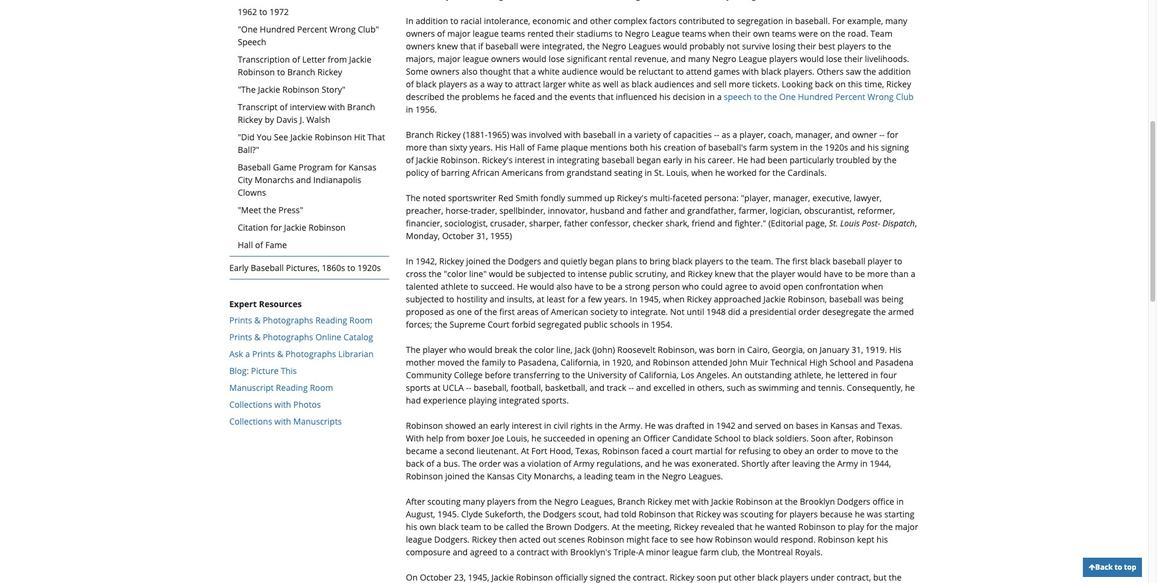 Task type: describe. For each thing, give the bounding box(es) containing it.
and left owner
[[835, 129, 850, 140]]

in for in addition to racial intolerance, economic and other complex  factors contributed to segregation in baseball. for example, many owners  of major league teams rented their stadiums to negro league teams when  their own teams were on the road. team owners knew that if baseball were  integrated, the negro leagues would probably not survive losing their  best players to the majors, major league owners would lose significant  rental revenue, and many negro league players would lose their  livelihoods. some owners also thought that a white audience would be  reluctant to attend games with black players. others saw the addition of  black players as a way to attract larger white as well as black  audiences and sell more tickets. looking back on this time, rickey described the problems he faced and the events that influenced his  decision in a
[[406, 15, 414, 26]]

0 vertical spatial subjected
[[528, 268, 566, 280]]

by inside branch rickey (1881-1965) was involved with baseball in a variety of  capacities -- as a player, coach, manager, and owner -- for more than  sixty years. his hall of fame plaque mentions both his creation of  baseball's farm system in the 1920s and his signing of jackie robinson.  rickey's interest in integrating baseball began early in his career. he  had been particularly troubled by the policy of barring african  americans from grandstand seating in st. louis, when he worked for the  cardinals.
[[873, 154, 882, 166]]

player,
[[740, 129, 766, 140]]

scenes
[[559, 534, 585, 546]]

in up the john
[[738, 344, 745, 356]]

1920s inside 'early baseball pictures, 1860s to 1920s' link
[[358, 262, 381, 274]]

manuscript
[[229, 382, 274, 394]]

troubled
[[836, 154, 870, 166]]

and down athlete,
[[801, 382, 816, 394]]

program
[[299, 162, 333, 173]]

the down the starting
[[880, 521, 893, 533]]

1 vertical spatial room
[[310, 382, 333, 394]]

2 vertical spatial in
[[630, 294, 638, 305]]

a left strong
[[618, 281, 623, 292]]

club
[[896, 91, 914, 102]]

a left violation
[[521, 458, 526, 470]]

their up integrated,
[[556, 28, 575, 39]]

2 vertical spatial &
[[277, 348, 284, 360]]

wrong for club
[[868, 91, 894, 102]]

born
[[717, 344, 736, 356]]

the inside the noted sportswriter red smith fondly summed up rickey's  multi-faceted persona: "player, manager, executive, lawyer, preacher, horse-trader,  spellbinder, innovator, husband and father and grandfather, farmer,  logician, obscurantist, reformer, financier, sociologist, crusader,  sharper, father confessor, checker shark, friend and fighter."  (editorial page,
[[406, 192, 421, 204]]

1 vertical spatial st.
[[829, 218, 839, 229]]

a up armed
[[911, 268, 916, 280]]

economic
[[533, 15, 571, 26]]

1 army from the left
[[574, 458, 595, 470]]

be up confrontation on the right
[[856, 268, 865, 280]]

baseball down mentions
[[602, 154, 635, 166]]

a left "way"
[[480, 78, 485, 90]]

and right 1942
[[738, 420, 753, 432]]

1954.
[[651, 319, 673, 330]]

rickey up agreed
[[472, 534, 497, 546]]

to right "way"
[[505, 78, 513, 90]]

was down office
[[867, 509, 883, 520]]

coach,
[[769, 129, 794, 140]]

1945, inside the "on october 23, 1945, jackie robinson officially signed the contract.  rickey soon put other black players under contract, but the"
[[468, 572, 490, 584]]

refusing
[[739, 446, 771, 457]]

a right did
[[743, 306, 748, 318]]

in left baseball.
[[786, 15, 793, 26]]

multi-
[[650, 192, 673, 204]]

monarchs
[[255, 174, 294, 186]]

with inside branch rickey (1881-1965) was involved with baseball in a variety of  capacities -- as a player, coach, manager, and owner -- for more than  sixty years. his hall of fame plaque mentions both his creation of  baseball's farm system in the 1920s and his signing of jackie robinson.  rickey's interest in integrating baseball began early in his career. he  had been particularly troubled by the policy of barring african  americans from grandstand seating in st. louis, when he worked for the  cardinals.
[[564, 129, 581, 140]]

1944,
[[870, 458, 892, 470]]

shark,
[[666, 218, 690, 229]]

"one
[[238, 23, 258, 35]]

when inside branch rickey (1881-1965) was involved with baseball in a variety of  capacities -- as a player, coach, manager, and owner -- for more than  sixty years. his hall of fame plaque mentions both his creation of  baseball's farm system in the 1920s and his signing of jackie robinson.  rickey's interest in integrating baseball began early in his career. he  had been particularly troubled by the policy of barring african  americans from grandstand seating in st. louis, when he worked for the  cardinals.
[[692, 167, 713, 178]]

years. inside in 1942, rickey joined the dodgers and quietly began plans to bring black players to the team. the first black baseball player to cross the "color line" would be subjected to intense public scrutiny, and rickey  knew that the player would have to be more than a talented athlete to  succeed. he would also have to be a strong person who could agree to  avoid open confrontation when subjected to hostility and insults, at  least for a few years. in 1945, when rickey approached jackie robinson,  baseball was being proposed as one of the first areas of american  society to integrate. not until 1948 did a presidential order  desegregate the armed forces; the supreme court forbid segregated public  schools in 1954.
[[604, 294, 628, 305]]

in down "involved"
[[548, 154, 555, 166]]

desegregate
[[823, 306, 871, 318]]

executive,
[[813, 192, 852, 204]]

at inside the player who would break the color line, jack (john) roosevelt  robinson, was born in cairo, georgia, on january 31, 1919. his mother  moved the family to pasadena, california, in 1920, and robinson attended  john muir technical high school and pasadena community college before  transferring to the university of california, los angeles. an  outstanding athlete, he lettered in four sports at ucla -- baseball,  football, basketball, and track -- and excelled in others, such as  swimming and tennis. consequently, he had experience playing integrated  sports.
[[433, 382, 441, 394]]

as inside branch rickey (1881-1965) was involved with baseball in a variety of  capacities -- as a player, coach, manager, and owner -- for more than  sixty years. his hall of fame plaque mentions both his creation of  baseball's farm system in the 1920s and his signing of jackie robinson.  rickey's interest in integrating baseball began early in his career. he  had been particularly troubled by the policy of barring african  americans from grandstand seating in st. louis, when he worked for the  cardinals.
[[722, 129, 731, 140]]

players down road.
[[838, 40, 866, 52]]

1 vertical spatial white
[[569, 78, 590, 90]]

2 horizontal spatial kansas
[[831, 420, 858, 432]]

on up best
[[821, 28, 831, 39]]

and up checker
[[627, 205, 642, 216]]

0 horizontal spatial first
[[500, 306, 515, 318]]

0 vertical spatial prints
[[229, 315, 252, 326]]

to up "not"
[[727, 15, 735, 26]]

for up indianapolis
[[335, 162, 347, 173]]

early inside robinson showed an early interest in civil rights in the army. he  was drafted in 1942 and served on bases in kansas and texas. with help  from boxer joe louis, he succeeded in opening an officer candidate  school to black soldiers. soon after, robinson became a second  lieutenant. at fort hood, texas, robinson faced a court martial for  refusing to obey an order to move to the back of a bus. the order was a  violation of army regulations, and he was exonerated. shortly after  leaving the army in 1944, robinson joined the kansas city monarchs, a  leading team in the negro leagues.
[[490, 420, 510, 432]]

with down out
[[552, 547, 568, 558]]

on
[[406, 572, 418, 584]]

at inside after scouting many players from the negro  leagues, branch rickey met with jackie robinson at the brooklyn dodgers  office in august, 1945. clyde sukeforth, the dodgers scout, had told  robinson that rickey was scouting for players because he was starting his own black team to be called the brown dodgers. at the meeting,  rickey revealed that he wanted robinson to play for the major league  dodgers. rickey then acted out scenes robinson might face to see how  robinson would respond. robinson kept his composure and agreed to a  contract with brooklyn's triple-a minor league farm club, the montreal  royals.
[[775, 496, 783, 508]]

the down "proposed" in the left of the page
[[435, 319, 448, 330]]

j.
[[300, 114, 304, 125]]

the down team.
[[756, 268, 769, 280]]

cairo,
[[747, 344, 770, 356]]

rickey inside in addition to racial intolerance, economic and other complex  factors contributed to segregation in baseball. for example, many owners  of major league teams rented their stadiums to negro league teams when  their own teams were on the road. team owners knew that if baseball were  integrated, the negro leagues would probably not survive losing their  best players to the majors, major league owners would lose significant  rental revenue, and many negro league players would lose their  livelihoods. some owners also thought that a white audience would be  reluctant to attend games with black players. others saw the addition of  black players as a way to attract larger white as well as black  audiences and sell more tickets. looking back on this time, rickey described the problems he faced and the events that influenced his  decision in a
[[887, 78, 912, 90]]

began inside in 1942, rickey joined the dodgers and quietly began plans to bring black players to the team. the first black baseball player to cross the "color line" would be subjected to intense public scrutiny, and rickey  knew that the player would have to be more than a talented athlete to  succeed. he would also have to be a strong person who could agree to  avoid open confrontation when subjected to hostility and insults, at  least for a few years. in 1945, when rickey approached jackie robinson,  baseball was being proposed as one of the first areas of american  society to integrate. not until 1948 did a presidential order  desegregate the armed forces; the supreme court forbid segregated public  schools in 1954.
[[590, 256, 614, 267]]

his down august,
[[406, 521, 417, 533]]

logician,
[[770, 205, 802, 216]]

he down pasadena
[[905, 382, 915, 394]]

red
[[498, 192, 514, 204]]

manager, inside the noted sportswriter red smith fondly summed up rickey's  multi-faceted persona: "player, manager, executive, lawyer, preacher, horse-trader,  spellbinder, innovator, husband and father and grandfather, farmer,  logician, obscurantist, reformer, financier, sociologist, crusader,  sharper, father confessor, checker shark, friend and fighter."  (editorial page,
[[773, 192, 811, 204]]

and down 1919.
[[858, 357, 874, 368]]

for up kept
[[867, 521, 878, 533]]

to left avoid
[[750, 281, 758, 292]]

farm inside after scouting many players from the negro  leagues, branch rickey met with jackie robinson at the brooklyn dodgers  office in august, 1945. clyde sukeforth, the dodgers scout, had told  robinson that rickey was scouting for players because he was starting his own black team to be called the brown dodgers. at the meeting,  rickey revealed that he wanted robinson to play for the major league  dodgers. rickey then acted out scenes robinson might face to see how  robinson would respond. robinson kept his composure and agreed to a  contract with brooklyn's triple-a minor league farm club, the montreal  royals.
[[701, 547, 719, 558]]

0 vertical spatial reading
[[316, 315, 347, 326]]

described
[[406, 91, 445, 102]]

that down "well"
[[598, 91, 614, 102]]

line"
[[469, 268, 487, 280]]

from inside robinson showed an early interest in civil rights in the army. he  was drafted in 1942 and served on bases in kansas and texas. with help  from boxer joe louis, he succeeded in opening an officer candidate  school to black soldiers. soon after, robinson became a second  lieutenant. at fort hood, texas, robinson faced a court martial for  refusing to obey an order to move to the back of a bus. the order was a  violation of army regulations, and he was exonerated. shortly after  leaving the army in 1944, robinson joined the kansas city monarchs, a  leading team in the negro leagues.
[[446, 433, 465, 444]]

robinson up wanted
[[736, 496, 773, 508]]

in up consequently,
[[871, 370, 879, 381]]

office
[[873, 496, 895, 508]]

to inside speech to the one hundred percent wrong club in 1956.
[[754, 91, 762, 102]]

1 vertical spatial baseball
[[251, 262, 284, 274]]

variety
[[635, 129, 661, 140]]

fame inside 1962 to 1972 "one hundred percent wrong club" speech transcription of letter from jackie robinson to branch rickey "the jackie robinson story" transcript of interview with branch rickey by davis j. walsh "did you see jackie robinson hit that ball?" baseball game program for kansas city monarchs and indianapolis clowns "meet the press" citation for jackie robinson hall of fame
[[265, 239, 287, 251]]

robinson, inside the player who would break the color line, jack (john) roosevelt  robinson, was born in cairo, georgia, on january 31, 1919. his mother  moved the family to pasadena, california, in 1920, and robinson attended  john muir technical high school and pasadena community college before  transferring to the university of california, los angeles. an  outstanding athlete, he lettered in four sports at ucla -- baseball,  football, basketball, and track -- and excelled in others, such as  swimming and tennis. consequently, he had experience playing integrated  sports.
[[658, 344, 697, 356]]

1 horizontal spatial california,
[[639, 370, 679, 381]]

2 horizontal spatial many
[[886, 15, 908, 26]]

was up revealed
[[723, 509, 739, 520]]

he inside in addition to racial intolerance, economic and other complex  factors contributed to segregation in baseball. for example, many owners  of major league teams rented their stadiums to negro league teams when  their own teams were on the road. team owners knew that if baseball were  integrated, the negro leagues would probably not survive losing their  best players to the majors, major league owners would lose significant  rental revenue, and many negro league players would lose their  livelihoods. some owners also thought that a white audience would be  reluctant to attend games with black players. others saw the addition of  black players as a way to attract larger white as well as black  audiences and sell more tickets. looking back on this time, rickey described the problems he faced and the events that influenced his  decision in a
[[502, 91, 512, 102]]

blog: picture this link
[[229, 365, 297, 377]]

he inside robinson showed an early interest in civil rights in the army. he  was drafted in 1942 and served on bases in kansas and texas. with help  from boxer joe louis, he succeeded in opening an officer candidate  school to black soldiers. soon after, robinson became a second  lieutenant. at fort hood, texas, robinson faced a court martial for  refusing to obey an order to move to the back of a bus. the order was a  violation of army regulations, and he was exonerated. shortly after  leaving the army in 1944, robinson joined the kansas city monarchs, a  leading team in the negro leagues.
[[645, 420, 656, 432]]

dispatch
[[883, 218, 915, 229]]

as right "well"
[[621, 78, 630, 90]]

1 lose from the left
[[549, 53, 565, 64]]

on inside the player who would break the color line, jack (john) roosevelt  robinson, was born in cairo, georgia, on january 31, 1919. his mother  moved the family to pasadena, california, in 1920, and robinson attended  john muir technical high school and pasadena community college before  transferring to the university of california, los angeles. an  outstanding athlete, he lettered in four sports at ucla -- baseball,  football, basketball, and track -- and excelled in others, such as  swimming and tennis. consequently, he had experience playing integrated  sports.
[[808, 344, 818, 356]]

own inside in addition to racial intolerance, economic and other complex  factors contributed to segregation in baseball. for example, many owners  of major league teams rented their stadiums to negro league teams when  their own teams were on the road. team owners knew that if baseball were  integrated, the negro leagues would probably not survive losing their  best players to the majors, major league owners would lose significant  rental revenue, and many negro league players would lose their  livelihoods. some owners also thought that a white audience would be  reluctant to attend games with black players. others saw the addition of  black players as a way to attract larger white as well as black  audiences and sell more tickets. looking back on this time, rickey described the problems he faced and the events that influenced his  decision in a
[[753, 28, 770, 39]]

press"
[[279, 204, 303, 216]]

the up "particularly" in the top right of the page
[[810, 142, 823, 153]]

he up tennis.
[[826, 370, 836, 381]]

faced inside in addition to racial intolerance, economic and other complex  factors contributed to segregation in baseball. for example, many owners  of major league teams rented their stadiums to negro league teams when  their own teams were on the road. team owners knew that if baseball were  integrated, the negro leagues would probably not survive losing their  best players to the majors, major league owners would lose significant  rental revenue, and many negro league players would lose their  livelihoods. some owners also thought that a white audience would be  reluctant to attend games with black players. others saw the addition of  black players as a way to attract larger white as well as black  audiences and sell more tickets. looking back on this time, rickey described the problems he faced and the events that influenced his  decision in a
[[514, 91, 535, 102]]

2 vertical spatial kansas
[[487, 471, 515, 482]]

to up hostility
[[471, 281, 479, 292]]

in up "particularly" in the top right of the page
[[801, 142, 808, 153]]

1942,
[[416, 256, 437, 267]]

farm inside branch rickey (1881-1965) was involved with baseball in a variety of  capacities -- as a player, coach, manager, and owner -- for more than  sixty years. his hall of fame plaque mentions both his creation of  baseball's farm system in the 1920s and his signing of jackie robinson.  rickey's interest in integrating baseball began early in his career. he  had been particularly troubled by the policy of barring african  americans from grandstand seating in st. louis, when he worked for the  cardinals.
[[750, 142, 768, 153]]

1 vertical spatial player
[[771, 268, 796, 280]]

and down larger at top
[[538, 91, 553, 102]]

would up least
[[530, 281, 554, 292]]

fame inside branch rickey (1881-1965) was involved with baseball in a variety of  capacities -- as a player, coach, manager, and owner -- for more than  sixty years. his hall of fame plaque mentions both his creation of  baseball's farm system in the 1920s and his signing of jackie robinson.  rickey's interest in integrating baseball began early in his career. he  had been particularly troubled by the policy of barring african  americans from grandstand seating in st. louis, when he worked for the  cardinals.
[[537, 142, 559, 153]]

rickey up the story"
[[318, 66, 342, 78]]

to left 1972
[[259, 6, 267, 17]]

0 vertical spatial an
[[478, 420, 488, 432]]

31, inside the player who would break the color line, jack (john) roosevelt  robinson, was born in cairo, georgia, on january 31, 1919. his mother  moved the family to pasadena, california, in 1920, and robinson attended  john muir technical high school and pasadena community college before  transferring to the university of california, los angeles. an  outstanding athlete, he lettered in four sports at ucla -- baseball,  football, basketball, and track -- and excelled in others, such as  swimming and tennis. consequently, he had experience playing integrated  sports.
[[852, 344, 864, 356]]

in down los
[[688, 382, 695, 394]]

others,
[[697, 382, 725, 394]]

wanted
[[767, 521, 797, 533]]

0 horizontal spatial father
[[564, 218, 588, 229]]

than inside in 1942, rickey joined the dodgers and quietly began plans to bring black players to the team. the first black baseball player to cross the "color line" would be subjected to intense public scrutiny, and rickey  knew that the player would have to be more than a talented athlete to  succeed. he would also have to be a strong person who could agree to  avoid open confrontation when subjected to hostility and insults, at  least for a few years. in 1945, when rickey approached jackie robinson,  baseball was being proposed as one of the first areas of american  society to integrate. not until 1948 did a presidential order  desegregate the armed forces; the supreme court forbid segregated public  schools in 1954.
[[891, 268, 909, 280]]

1 horizontal spatial addition
[[879, 66, 911, 77]]

robinson down walsh
[[315, 131, 352, 143]]

transferring
[[513, 370, 560, 381]]

knew inside in addition to racial intolerance, economic and other complex  factors contributed to segregation in baseball. for example, many owners  of major league teams rented their stadiums to negro league teams when  their own teams were on the road. team owners knew that if baseball were  integrated, the negro leagues would probably not survive losing their  best players to the majors, major league owners would lose significant  rental revenue, and many negro league players would lose their  livelihoods. some owners also thought that a white audience would be  reluctant to attend games with black players. others saw the addition of  black players as a way to attract larger white as well as black  audiences and sell more tickets. looking back on this time, rickey described the problems he faced and the events that influenced his  decision in a
[[437, 40, 458, 52]]

joined inside in 1942, rickey joined the dodgers and quietly began plans to bring black players to the team. the first black baseball player to cross the "color line" would be subjected to intense public scrutiny, and rickey  knew that the player would have to be more than a talented athlete to  succeed. he would also have to be a strong person who could agree to  avoid open confrontation when subjected to hostility and insults, at  least for a few years. in 1945, when rickey approached jackie robinson,  baseball was being proposed as one of the first areas of american  society to integrate. not until 1948 did a presidential order  desegregate the armed forces; the supreme court forbid segregated public  schools in 1954.
[[466, 256, 491, 267]]

1 horizontal spatial dodgers.
[[574, 521, 610, 533]]

1 vertical spatial prints
[[229, 331, 252, 343]]

robinson down "meet the press" link
[[309, 222, 346, 233]]

1 horizontal spatial were
[[799, 28, 818, 39]]

being
[[882, 294, 904, 305]]

branch up hit
[[347, 101, 375, 113]]

rental
[[609, 53, 632, 64]]

city inside 1962 to 1972 "one hundred percent wrong club" speech transcription of letter from jackie robinson to branch rickey "the jackie robinson story" transcript of interview with branch rickey by davis j. walsh "did you see jackie robinson hit that ball?" baseball game program for kansas city monarchs and indianapolis clowns "meet the press" citation for jackie robinson hall of fame
[[238, 174, 253, 186]]

contributed
[[679, 15, 725, 26]]

lettered
[[838, 370, 869, 381]]

interest inside robinson showed an early interest in civil rights in the army. he  was drafted in 1942 and served on bases in kansas and texas. with help  from boxer joe louis, he succeeded in opening an officer candidate  school to black soldiers. soon after, robinson became a second  lieutenant. at fort hood, texas, robinson faced a court martial for  refusing to obey an order to move to the back of a bus. the order was a  violation of army regulations, and he was exonerated. shortly after  leaving the army in 1944, robinson joined the kansas city monarchs, a  leading team in the negro leagues.
[[512, 420, 542, 432]]

his right kept
[[877, 534, 888, 546]]

1 vertical spatial dodgers
[[838, 496, 871, 508]]

robinson down play
[[818, 534, 855, 546]]

dodgers inside in 1942, rickey joined the dodgers and quietly began plans to bring black players to the team. the first black baseball player to cross the "color line" would be subjected to intense public scrutiny, and rickey  knew that the player would have to be more than a talented athlete to  succeed. he would also have to be a strong person who could agree to  avoid open confrontation when subjected to hostility and insults, at  least for a few years. in 1945, when rickey approached jackie robinson,  baseball was being proposed as one of the first areas of american  society to integrate. not until 1948 did a presidential order  desegregate the armed forces; the supreme court forbid segregated public  schools in 1954.
[[508, 256, 541, 267]]

obey
[[784, 446, 803, 457]]

rickey up see
[[674, 521, 699, 533]]

called
[[506, 521, 529, 533]]

robinson up the "regulations,"
[[602, 446, 640, 457]]

scout,
[[579, 509, 602, 520]]

the down second
[[472, 471, 485, 482]]

1 vertical spatial photographs
[[263, 331, 313, 343]]

a inside after scouting many players from the negro  leagues, branch rickey met with jackie robinson at the brooklyn dodgers  office in august, 1945. clyde sukeforth, the dodgers scout, had told  robinson that rickey was scouting for players because he was starting his own black team to be called the brown dodgers. at the meeting,  rickey revealed that he wanted robinson to play for the major league  dodgers. rickey then acted out scenes robinson might face to see how  robinson would respond. robinson kept his composure and agreed to a  contract with brooklyn's triple-a minor league farm club, the montreal  royals.
[[510, 547, 515, 558]]

negro inside robinson showed an early interest in civil rights in the army. he  was drafted in 1942 and served on bases in kansas and texas. with help  from boxer joe louis, he succeeded in opening an officer candidate  school to black soldiers. soon after, robinson became a second  lieutenant. at fort hood, texas, robinson faced a court martial for  refusing to obey an order to move to the back of a bus. the order was a  violation of army regulations, and he was exonerated. shortly after  leaving the army in 1944, robinson joined the kansas city monarchs, a  leading team in the negro leagues.
[[662, 471, 687, 482]]

influenced
[[616, 91, 657, 102]]

robinson inside the player who would break the color line, jack (john) roosevelt  robinson, was born in cairo, georgia, on january 31, 1919. his mother  moved the family to pasadena, california, in 1920, and robinson attended  john muir technical high school and pasadena community college before  transferring to the university of california, los angeles. an  outstanding athlete, he lettered in four sports at ucla -- baseball,  football, basketball, and track -- and excelled in others, such as  swimming and tennis. consequently, he had experience playing integrated  sports.
[[653, 357, 690, 368]]

1 vertical spatial major
[[438, 53, 461, 64]]

1956.
[[416, 104, 437, 115]]

significant
[[567, 53, 607, 64]]

blog:
[[229, 365, 249, 377]]

tickets.
[[752, 78, 780, 90]]

by inside 1962 to 1972 "one hundred percent wrong club" speech transcription of letter from jackie robinson to branch rickey "the jackie robinson story" transcript of interview with branch rickey by davis j. walsh "did you see jackie robinson hit that ball?" baseball game program for kansas city monarchs and indianapolis clowns "meet the press" citation for jackie robinson hall of fame
[[265, 114, 274, 125]]

to down dispatch
[[895, 256, 903, 267]]

football,
[[511, 382, 543, 394]]

showed
[[445, 420, 476, 432]]

was inside branch rickey (1881-1965) was involved with baseball in a variety of  capacities -- as a player, coach, manager, and owner -- for more than  sixty years. his hall of fame plaque mentions both his creation of  baseball's farm system in the 1920s and his signing of jackie robinson.  rickey's interest in integrating baseball began early in his career. he  had been particularly troubled by the policy of barring african  americans from grandstand seating in st. louis, when he worked for the  cardinals.
[[512, 129, 527, 140]]

met
[[675, 496, 690, 508]]

of inside the player who would break the color line, jack (john) roosevelt  robinson, was born in cairo, georgia, on january 31, 1919. his mother  moved the family to pasadena, california, in 1920, and robinson attended  john muir technical high school and pasadena community college before  transferring to the university of california, los angeles. an  outstanding athlete, he lettered in four sports at ucla -- baseball,  football, basketball, and track -- and excelled in others, such as  swimming and tennis. consequently, he had experience playing integrated  sports.
[[629, 370, 637, 381]]

monarchs,
[[534, 471, 575, 482]]

a left few
[[581, 294, 586, 305]]

their left best
[[798, 40, 817, 52]]

the up 1944,
[[886, 446, 899, 457]]

road.
[[848, 28, 869, 39]]

audience
[[562, 66, 598, 77]]

not
[[727, 40, 740, 52]]

their up "not"
[[733, 28, 751, 39]]

reluctant
[[639, 66, 674, 77]]

husband
[[590, 205, 625, 216]]

and left excelled
[[636, 382, 651, 394]]

back to top button
[[1084, 558, 1143, 578]]

1 vertical spatial subjected
[[406, 294, 444, 305]]

rickey inside the "on october 23, 1945, jackie robinson officially signed the contract.  rickey soon put other black players under contract, but the"
[[670, 572, 695, 584]]

officially
[[555, 572, 588, 584]]

kansas inside 1962 to 1972 "one hundred percent wrong club" speech transcription of letter from jackie robinson to branch rickey "the jackie robinson story" transcript of interview with branch rickey by davis j. walsh "did you see jackie robinson hit that ball?" baseball game program for kansas city monarchs and indianapolis clowns "meet the press" citation for jackie robinson hall of fame
[[349, 162, 377, 173]]

0 vertical spatial public
[[609, 268, 633, 280]]

and down roosevelt
[[636, 357, 651, 368]]

2 vertical spatial dodgers
[[543, 509, 576, 520]]

robinson inside the "on october 23, 1945, jackie robinson officially signed the contract.  rickey soon put other black players under contract, but the"
[[516, 572, 553, 584]]

and down officer at the right bottom of page
[[645, 458, 660, 470]]

0 horizontal spatial were
[[521, 40, 540, 52]]

grandstand
[[567, 167, 612, 178]]

0 vertical spatial &
[[254, 315, 261, 326]]

other inside in addition to racial intolerance, economic and other complex  factors contributed to segregation in baseball. for example, many owners  of major league teams rented their stadiums to negro league teams when  their own teams were on the road. team owners knew that if baseball were  integrated, the negro leagues would probably not survive losing their  best players to the majors, major league owners would lose significant  rental revenue, and many negro league players would lose their  livelihoods. some owners also thought that a white audience would be  reluctant to attend games with black players. others saw the addition of  black players as a way to attract larger white as well as black  audiences and sell more tickets. looking back on this time, rickey described the problems he faced and the events that influenced his  decision in a
[[590, 15, 612, 26]]

1 teams from the left
[[501, 28, 525, 39]]

audiences
[[655, 78, 694, 90]]

problems
[[462, 91, 500, 102]]

was inside the player who would break the color line, jack (john) roosevelt  robinson, was born in cairo, georgia, on january 31, 1919. his mother  moved the family to pasadena, california, in 1920, and robinson attended  john muir technical high school and pasadena community college before  transferring to the university of california, los angeles. an  outstanding athlete, he lettered in four sports at ucla -- baseball,  football, basketball, and track -- and excelled in others, such as  swimming and tennis. consequently, he had experience playing integrated  sports.
[[699, 344, 715, 356]]

0 horizontal spatial california,
[[561, 357, 601, 368]]

1860s
[[322, 262, 345, 274]]

hall of fame link
[[229, 239, 389, 256]]

hall inside 1962 to 1972 "one hundred percent wrong club" speech transcription of letter from jackie robinson to branch rickey "the jackie robinson story" transcript of interview with branch rickey by davis j. walsh "did you see jackie robinson hit that ball?" baseball game program for kansas city monarchs and indianapolis clowns "meet the press" citation for jackie robinson hall of fame
[[238, 239, 253, 251]]

october inside the "on october 23, 1945, jackie robinson officially signed the contract.  rickey soon put other black players under contract, but the"
[[420, 572, 452, 584]]

candidate
[[673, 433, 713, 444]]

players down brooklyn
[[790, 509, 818, 520]]

would up players.
[[800, 53, 824, 64]]

person
[[653, 281, 680, 292]]

years. inside branch rickey (1881-1965) was involved with baseball in a variety of  capacities -- as a player, coach, manager, and owner -- for more than  sixty years. his hall of fame plaque mentions both his creation of  baseball's farm system in the 1920s and his signing of jackie robinson.  rickey's interest in integrating baseball began early in his career. he  had been particularly troubled by the policy of barring african  americans from grandstand seating in st. louis, when he worked for the  cardinals.
[[470, 142, 493, 153]]

2 vertical spatial order
[[479, 458, 501, 470]]

rickey up until
[[687, 294, 712, 305]]

wrong for club"
[[330, 23, 356, 35]]

0 horizontal spatial scouting
[[428, 496, 461, 508]]

in inside in 1942, rickey joined the dodgers and quietly began plans to bring black players to the team. the first black baseball player to cross the "color line" would be subjected to intense public scrutiny, and rickey  knew that the player would have to be more than a talented athlete to  succeed. he would also have to be a strong person who could agree to  avoid open confrontation when subjected to hostility and insults, at  least for a few years. in 1945, when rickey approached jackie robinson,  baseball was being proposed as one of the first areas of american  society to integrate. not until 1948 did a presidential order  desegregate the armed forces; the supreme court forbid segregated public  schools in 1954.
[[642, 319, 649, 330]]

the right club,
[[742, 547, 755, 558]]

0 horizontal spatial reading
[[276, 382, 308, 394]]

in left 1942
[[707, 420, 714, 432]]

1 horizontal spatial league
[[739, 53, 767, 64]]

black up confrontation on the right
[[810, 256, 831, 267]]

black inside robinson showed an early interest in civil rights in the army. he  was drafted in 1942 and served on bases in kansas and texas. with help  from boxer joe louis, he succeeded in opening an officer candidate  school to black soldiers. soon after, robinson became a second  lieutenant. at fort hood, texas, robinson faced a court martial for  refusing to obey an order to move to the back of a bus. the order was a  violation of army regulations, and he was exonerated. shortly after  leaving the army in 1944, robinson joined the kansas city monarchs, a  leading team in the negro leagues.
[[753, 433, 774, 444]]

martial
[[695, 446, 723, 457]]

order inside in 1942, rickey joined the dodgers and quietly began plans to bring black players to the team. the first black baseball player to cross the "color line" would be subjected to intense public scrutiny, and rickey  knew that the player would have to be more than a talented athlete to  succeed. he would also have to be a strong person who could agree to  avoid open confrontation when subjected to hostility and insults, at  least for a few years. in 1945, when rickey approached jackie robinson,  baseball was being proposed as one of the first areas of american  society to integrate. not until 1948 did a presidential order  desegregate the armed forces; the supreme court forbid segregated public  schools in 1954.
[[799, 306, 821, 318]]

regulations,
[[597, 458, 643, 470]]

2 collections from the top
[[229, 416, 272, 427]]

excelled
[[654, 382, 686, 394]]

soon
[[697, 572, 716, 584]]

in up mentions
[[618, 129, 626, 140]]

with inside 1962 to 1972 "one hundred percent wrong club" speech transcription of letter from jackie robinson to branch rickey "the jackie robinson story" transcript of interview with branch rickey by davis j. walsh "did you see jackie robinson hit that ball?" baseball game program for kansas city monarchs and indianapolis clowns "meet the press" citation for jackie robinson hall of fame
[[328, 101, 345, 113]]

jackie inside in 1942, rickey joined the dodgers and quietly began plans to bring black players to the team. the first black baseball player to cross the "color line" would be subjected to intense public scrutiny, and rickey  knew that the player would have to be more than a talented athlete to  succeed. he would also have to be a strong person who could agree to  avoid open confrontation when subjected to hostility and insults, at  least for a few years. in 1945, when rickey approached jackie robinson,  baseball was being proposed as one of the first areas of american  society to integrate. not until 1948 did a presidential order  desegregate the armed forces; the supreme court forbid segregated public  schools in 1954.
[[764, 294, 786, 305]]

1 vertical spatial &
[[254, 331, 261, 343]]

if
[[478, 40, 483, 52]]

2 horizontal spatial an
[[805, 446, 815, 457]]

(1881-
[[463, 129, 488, 140]]

rickey up revealed
[[696, 509, 721, 520]]

baseball inside in addition to racial intolerance, economic and other complex  factors contributed to segregation in baseball. for example, many owners  of major league teams rented their stadiums to negro league teams when  their own teams were on the road. team owners knew that if baseball were  integrated, the negro leagues would probably not survive losing their  best players to the majors, major league owners would lose significant  rental revenue, and many negro league players would lose their  livelihoods. some owners also thought that a white audience would be  reluctant to attend games with black players. others saw the addition of  black players as a way to attract larger white as well as black  audiences and sell more tickets. looking back on this time, rickey described the problems he faced and the events that influenced his  decision in a
[[486, 40, 518, 52]]

he left wanted
[[755, 521, 765, 533]]

2 vertical spatial photographs
[[286, 348, 336, 360]]

1 horizontal spatial scouting
[[741, 509, 774, 520]]

0 vertical spatial white
[[538, 66, 560, 77]]

basketball,
[[545, 382, 588, 394]]

rickey's inside the noted sportswriter red smith fondly summed up rickey's  multi-faceted persona: "player, manager, executive, lawyer, preacher, horse-trader,  spellbinder, innovator, husband and father and grandfather, farmer,  logician, obscurantist, reformer, financier, sociologist, crusader,  sharper, father confessor, checker shark, friend and fighter."  (editorial page,
[[617, 192, 648, 204]]

the up pasadena,
[[520, 344, 532, 356]]

in left civil
[[544, 420, 552, 432]]

the down been
[[773, 167, 786, 178]]

technical
[[771, 357, 808, 368]]

to up agree
[[726, 256, 734, 267]]

players inside in 1942, rickey joined the dodgers and quietly began plans to bring black players to the team. the first black baseball player to cross the "color line" would be subjected to intense public scrutiny, and rickey  knew that the player would have to be more than a talented athlete to  succeed. he would also have to be a strong person who could agree to  avoid open confrontation when subjected to hostility and insults, at  least for a few years. in 1945, when rickey approached jackie robinson,  baseball was being proposed as one of the first areas of american  society to integrate. not until 1948 did a presidential order  desegregate the armed forces; the supreme court forbid segregated public  schools in 1954.
[[695, 256, 724, 267]]

was down lieutenant.
[[503, 458, 519, 470]]

such
[[727, 382, 746, 394]]

2 horizontal spatial player
[[868, 256, 892, 267]]

shortly
[[742, 458, 770, 470]]

baseball inside 1962 to 1972 "one hundred percent wrong club" speech transcription of letter from jackie robinson to branch rickey "the jackie robinson story" transcript of interview with branch rickey by davis j. walsh "did you see jackie robinson hit that ball?" baseball game program for kansas city monarchs and indianapolis clowns "meet the press" citation for jackie robinson hall of fame
[[238, 162, 271, 173]]

team inside after scouting many players from the negro  leagues, branch rickey met with jackie robinson at the brooklyn dodgers  office in august, 1945. clyde sukeforth, the dodgers scout, had told  robinson that rickey was scouting for players because he was starting his own black team to be called the brown dodgers. at the meeting,  rickey revealed that he wanted robinson to play for the major league  dodgers. rickey then acted out scenes robinson might face to see how  robinson would respond. robinson kept his composure and agreed to a  contract with brooklyn's triple-a minor league farm club, the montreal  royals.
[[461, 521, 482, 533]]

rickey up "color at top left
[[439, 256, 464, 267]]

negro up rental
[[602, 40, 627, 52]]

hostility
[[457, 294, 488, 305]]

that right revealed
[[737, 521, 753, 533]]

had inside the player who would break the color line, jack (john) roosevelt  robinson, was born in cairo, georgia, on january 31, 1919. his mother  moved the family to pasadena, california, in 1920, and robinson attended  john muir technical high school and pasadena community college before  transferring to the university of california, los angeles. an  outstanding athlete, he lettered in four sports at ucla -- baseball,  football, basketball, and track -- and excelled in others, such as  swimming and tennis. consequently, he had experience playing integrated  sports.
[[406, 395, 421, 406]]

in inside speech to the one hundred percent wrong club in 1956.
[[406, 104, 413, 115]]

3 teams from the left
[[772, 28, 797, 39]]

revenue,
[[635, 53, 669, 64]]

break
[[495, 344, 517, 356]]

open
[[784, 281, 804, 292]]

innovator,
[[548, 205, 588, 216]]

1 horizontal spatial room
[[350, 315, 373, 326]]

1 vertical spatial dodgers.
[[434, 534, 470, 546]]

see
[[681, 534, 694, 546]]

0 vertical spatial major
[[447, 28, 471, 39]]

larger
[[543, 78, 566, 90]]

when up being
[[862, 281, 884, 292]]

1 vertical spatial public
[[584, 319, 608, 330]]

robinson up meeting,
[[639, 509, 676, 520]]

americans
[[502, 167, 543, 178]]

2 vertical spatial prints
[[252, 348, 275, 360]]

as up the problems
[[470, 78, 478, 90]]

school inside the player who would break the color line, jack (john) roosevelt  robinson, was born in cairo, georgia, on january 31, 1919. his mother  moved the family to pasadena, california, in 1920, and robinson attended  john muir technical high school and pasadena community college before  transferring to the university of california, los angeles. an  outstanding athlete, he lettered in four sports at ucla -- baseball,  football, basketball, and track -- and excelled in others, such as  swimming and tennis. consequently, he had experience playing integrated  sports.
[[830, 357, 856, 368]]

louis
[[841, 218, 860, 229]]

more inside in 1942, rickey joined the dodgers and quietly began plans to bring black players to the team. the first black baseball player to cross the "color line" would be subjected to intense public scrutiny, and rickey  knew that the player would have to be more than a talented athlete to  succeed. he would also have to be a strong person who could agree to  avoid open confrontation when subjected to hostility and insults, at  least for a few years. in 1945, when rickey approached jackie robinson,  baseball was being proposed as one of the first areas of american  society to integrate. not until 1948 did a presidential order  desegregate the armed forces; the supreme court forbid segregated public  schools in 1954.
[[868, 268, 889, 280]]

rickey up "could"
[[688, 268, 713, 280]]

to up few
[[596, 281, 604, 292]]

early
[[229, 262, 249, 274]]

at inside after scouting many players from the negro  leagues, branch rickey met with jackie robinson at the brooklyn dodgers  office in august, 1945. clyde sukeforth, the dodgers scout, had told  robinson that rickey was scouting for players because he was starting his own black team to be called the brown dodgers. at the meeting,  rickey revealed that he wanted robinson to play for the major league  dodgers. rickey then acted out scenes robinson might face to see how  robinson would respond. robinson kept his composure and agreed to a  contract with brooklyn's triple-a minor league farm club, the montreal  royals.
[[612, 521, 620, 533]]

a up both
[[628, 129, 633, 140]]

team inside robinson showed an early interest in civil rights in the army. he  was drafted in 1942 and served on bases in kansas and texas. with help  from boxer joe louis, he succeeded in opening an officer candidate  school to black soldiers. soon after, robinson became a second  lieutenant. at fort hood, texas, robinson faced a court martial for  refusing to obey an order to move to the back of a bus. the order was a  violation of army regulations, and he was exonerated. shortly after  leaving the army in 1944, robinson joined the kansas city monarchs, a  leading team in the negro leagues.
[[615, 471, 636, 482]]

school inside robinson showed an early interest in civil rights in the army. he  was drafted in 1942 and served on bases in kansas and texas. with help  from boxer joe louis, he succeeded in opening an officer candidate  school to black soldiers. soon after, robinson became a second  lieutenant. at fort hood, texas, robinson faced a court martial for  refusing to obey an order to move to the back of a bus. the order was a  violation of army regulations, and he was exonerated. shortly after  leaving the army in 1944, robinson joined the kansas city monarchs, a  leading team in the negro leagues.
[[715, 433, 741, 444]]

to down "break"
[[508, 357, 516, 368]]

cardinals.
[[788, 167, 827, 178]]

prints & photographs online catalog link
[[229, 331, 373, 343]]

from inside after scouting many players from the negro  leagues, branch rickey met with jackie robinson at the brooklyn dodgers  office in august, 1945. clyde sukeforth, the dodgers scout, had told  robinson that rickey was scouting for players because he was starting his own black team to be called the brown dodgers. at the meeting,  rickey revealed that he wanted robinson to play for the major league  dodgers. rickey then acted out scenes robinson might face to see how  robinson would respond. robinson kept his composure and agreed to a  contract with brooklyn's triple-a minor league farm club, the montreal  royals.
[[518, 496, 537, 508]]

be inside after scouting many players from the negro  leagues, branch rickey met with jackie robinson at the brooklyn dodgers  office in august, 1945. clyde sukeforth, the dodgers scout, had told  robinson that rickey was scouting for players because he was starting his own black team to be called the brown dodgers. at the meeting,  rickey revealed that he wanted robinson to play for the major league  dodgers. rickey then acted out scenes robinson might face to see how  robinson would respond. robinson kept his composure and agreed to a  contract with brooklyn's triple-a minor league farm club, the montreal  royals.
[[494, 521, 504, 533]]

a up attract
[[531, 66, 536, 77]]

0 vertical spatial photographs
[[263, 315, 313, 326]]

1965)
[[488, 129, 510, 140]]

for down press"
[[271, 222, 282, 233]]

0 vertical spatial have
[[824, 268, 843, 280]]

jackie down press"
[[284, 222, 306, 233]]

picture
[[251, 365, 279, 377]]

respond.
[[781, 534, 816, 546]]

0 vertical spatial father
[[644, 205, 668, 216]]

rickey down transcript
[[238, 114, 263, 125]]

fort
[[532, 446, 548, 457]]

1 horizontal spatial an
[[632, 433, 641, 444]]



Task type: vqa. For each thing, say whether or not it's contained in the screenshot.
FRONT
no



Task type: locate. For each thing, give the bounding box(es) containing it.
1 horizontal spatial who
[[682, 281, 699, 292]]

california, up excelled
[[639, 370, 679, 381]]

"did you see jackie robinson hit that ball?" link
[[229, 131, 389, 161]]

lawyer,
[[854, 192, 882, 204]]

high
[[810, 357, 828, 368]]

he up play
[[855, 509, 865, 520]]

manager, inside branch rickey (1881-1965) was involved with baseball in a variety of  capacities -- as a player, coach, manager, and owner -- for more than  sixty years. his hall of fame plaque mentions both his creation of  baseball's farm system in the 1920s and his signing of jackie robinson.  rickey's interest in integrating baseball began early in his career. he  had been particularly troubled by the policy of barring african  americans from grandstand seating in st. louis, when he worked for the  cardinals.
[[796, 129, 833, 140]]

dodgers up "brown"
[[543, 509, 576, 520]]

dodgers. down scout,
[[574, 521, 610, 533]]

1 horizontal spatial own
[[753, 28, 770, 39]]

speech
[[238, 36, 266, 48]]

also inside in 1942, rickey joined the dodgers and quietly began plans to bring black players to the team. the first black baseball player to cross the "color line" would be subjected to intense public scrutiny, and rickey  knew that the player would have to be more than a talented athlete to  succeed. he would also have to be a strong person who could agree to  avoid open confrontation when subjected to hostility and insults, at  least for a few years. in 1945, when rickey approached jackie robinson,  baseball was being proposed as one of the first areas of american  society to integrate. not until 1948 did a presidential order  desegregate the armed forces; the supreme court forbid segregated public  schools in 1954.
[[557, 281, 573, 292]]

when up not
[[663, 294, 685, 305]]

starting
[[885, 509, 915, 520]]

1920s inside branch rickey (1881-1965) was involved with baseball in a variety of  capacities -- as a player, coach, manager, and owner -- for more than  sixty years. his hall of fame plaque mentions both his creation of  baseball's farm system in the 1920s and his signing of jackie robinson.  rickey's interest in integrating baseball began early in his career. he  had been particularly troubled by the policy of barring african  americans from grandstand seating in st. louis, when he worked for the  cardinals.
[[825, 142, 849, 153]]

the up called
[[528, 509, 541, 520]]

own inside after scouting many players from the negro  leagues, branch rickey met with jackie robinson at the brooklyn dodgers  office in august, 1945. clyde sukeforth, the dodgers scout, had told  robinson that rickey was scouting for players because he was starting his own black team to be called the brown dodgers. at the meeting,  rickey revealed that he wanted robinson to play for the major league  dodgers. rickey then acted out scenes robinson might face to see how  robinson would respond. robinson kept his composure and agreed to a  contract with brooklyn's triple-a minor league farm club, the montreal  royals.
[[420, 521, 436, 533]]

was inside in 1942, rickey joined the dodgers and quietly began plans to bring black players to the team. the first black baseball player to cross the "color line" would be subjected to intense public scrutiny, and rickey  knew that the player would have to be more than a talented athlete to  succeed. he would also have to be a strong person who could agree to  avoid open confrontation when subjected to hostility and insults, at  least for a few years. in 1945, when rickey approached jackie robinson,  baseball was being proposed as one of the first areas of american  society to integrate. not until 1948 did a presidential order  desegregate the armed forces; the supreme court forbid segregated public  schools in 1954.
[[865, 294, 880, 305]]

and down succeed.
[[490, 294, 505, 305]]

teams down intolerance,
[[501, 28, 525, 39]]

1 horizontal spatial player
[[771, 268, 796, 280]]

was right '1965)'
[[512, 129, 527, 140]]

on inside robinson showed an early interest in civil rights in the army. he  was drafted in 1942 and served on bases in kansas and texas. with help  from boxer joe louis, he succeeded in opening an officer candidate  school to black soldiers. soon after, robinson became a second  lieutenant. at fort hood, texas, robinson faced a court martial for  refusing to obey an order to move to the back of a bus. the order was a  violation of army regulations, and he was exonerated. shortly after  leaving the army in 1944, robinson joined the kansas city monarchs, a  leading team in the negro leagues.
[[784, 420, 794, 432]]

baseball.
[[795, 15, 830, 26]]

california, down jack
[[561, 357, 601, 368]]

reading down this
[[276, 382, 308, 394]]

librarian
[[338, 348, 374, 360]]

a
[[531, 66, 536, 77], [480, 78, 485, 90], [717, 91, 722, 102], [628, 129, 633, 140], [733, 129, 738, 140], [911, 268, 916, 280], [618, 281, 623, 292], [581, 294, 586, 305], [743, 306, 748, 318], [245, 348, 250, 360], [439, 446, 444, 457], [665, 446, 670, 457], [437, 458, 441, 470], [521, 458, 526, 470], [578, 471, 582, 482], [510, 547, 515, 558]]

the down for
[[833, 28, 846, 39]]

1 horizontal spatial he
[[645, 420, 656, 432]]

2 horizontal spatial dodgers
[[838, 496, 871, 508]]

after scouting many players from the negro  leagues, branch rickey met with jackie robinson at the brooklyn dodgers  office in august, 1945. clyde sukeforth, the dodgers scout, had told  robinson that rickey was scouting for players because he was starting his own black team to be called the brown dodgers. at the meeting,  rickey revealed that he wanted robinson to play for the major league  dodgers. rickey then acted out scenes robinson might face to see how  robinson would respond. robinson kept his composure and agreed to a  contract with brooklyn's triple-a minor league farm club, the montreal  royals.
[[406, 496, 919, 558]]

joined inside robinson showed an early interest in civil rights in the army. he  was drafted in 1942 and served on bases in kansas and texas. with help  from boxer joe louis, he succeeded in opening an officer candidate  school to black soldiers. soon after, robinson became a second  lieutenant. at fort hood, texas, robinson faced a court martial for  refusing to obey an order to move to the back of a bus. the order was a  violation of army regulations, and he was exonerated. shortly after  leaving the army in 1944, robinson joined the kansas city monarchs, a  leading team in the negro leagues.
[[445, 471, 470, 482]]

major inside after scouting many players from the negro  leagues, branch rickey met with jackie robinson at the brooklyn dodgers  office in august, 1945. clyde sukeforth, the dodgers scout, had told  robinson that rickey was scouting for players because he was starting his own black team to be called the brown dodgers. at the meeting,  rickey revealed that he wanted robinson to play for the major league  dodgers. rickey then acted out scenes robinson might face to see how  robinson would respond. robinson kept his composure and agreed to a  contract with brooklyn's triple-a minor league farm club, the montreal  royals.
[[895, 521, 919, 533]]

black inside the "on october 23, 1945, jackie robinson officially signed the contract.  rickey soon put other black players under contract, but the"
[[758, 572, 778, 584]]

1 vertical spatial kansas
[[831, 420, 858, 432]]

sixty
[[450, 142, 467, 153]]

rickey up sixty
[[436, 129, 461, 140]]

1 horizontal spatial army
[[838, 458, 859, 470]]

school down 1942
[[715, 433, 741, 444]]

the down tickets. at right
[[765, 91, 777, 102]]

to down team
[[868, 40, 877, 52]]

1 vertical spatial joined
[[445, 471, 470, 482]]

on up soldiers.
[[784, 420, 794, 432]]

the inside in 1942, rickey joined the dodgers and quietly began plans to bring black players to the team. the first black baseball player to cross the "color line" would be subjected to intense public scrutiny, and rickey  knew that the player would have to be more than a talented athlete to  succeed. he would also have to be a strong person who could agree to  avoid open confrontation when subjected to hostility and insults, at  least for a few years. in 1945, when rickey approached jackie robinson,  baseball was being proposed as one of the first areas of american  society to integrate. not until 1948 did a presidential order  desegregate the armed forces; the supreme court forbid segregated public  schools in 1954.
[[776, 256, 791, 267]]

robinson showed an early interest in civil rights in the army. he  was drafted in 1942 and served on bases in kansas and texas. with help  from boxer joe louis, he succeeded in opening an officer candidate  school to black soldiers. soon after, robinson became a second  lieutenant. at fort hood, texas, robinson faced a court martial for  refusing to obey an order to move to the back of a bus. the order was a  violation of army regulations, and he was exonerated. shortly after  leaving the army in 1944, robinson joined the kansas city monarchs, a  leading team in the negro leagues.
[[406, 420, 903, 482]]

31, inside , monday, october 31, 1955)
[[477, 230, 488, 242]]

when up probably on the right of page
[[709, 28, 730, 39]]

owners
[[406, 28, 435, 39], [406, 40, 435, 52], [491, 53, 520, 64], [431, 66, 460, 77]]

0 horizontal spatial who
[[449, 344, 466, 356]]

addition left racial at the left top of page
[[416, 15, 448, 26]]

0 horizontal spatial wrong
[[330, 23, 356, 35]]

rickey left met in the right of the page
[[648, 496, 673, 508]]

0 horizontal spatial player
[[423, 344, 447, 356]]

his inside branch rickey (1881-1965) was involved with baseball in a variety of  capacities -- as a player, coach, manager, and owner -- for more than  sixty years. his hall of fame plaque mentions both his creation of  baseball's farm system in the 1920s and his signing of jackie robinson.  rickey's interest in integrating baseball began early in his career. he  had been particularly troubled by the policy of barring african  americans from grandstand seating in st. louis, when he worked for the  cardinals.
[[495, 142, 508, 153]]

and up the troubled
[[851, 142, 866, 153]]

31, left 1919.
[[852, 344, 864, 356]]

others
[[817, 66, 844, 77]]

1 horizontal spatial his
[[890, 344, 902, 356]]

1 horizontal spatial years.
[[604, 294, 628, 305]]

farm down how
[[701, 547, 719, 558]]

1 horizontal spatial than
[[891, 268, 909, 280]]

0 horizontal spatial have
[[575, 281, 594, 292]]

his left career.
[[694, 154, 706, 166]]

pasadena
[[876, 357, 914, 368]]

when
[[709, 28, 730, 39], [692, 167, 713, 178], [862, 281, 884, 292], [663, 294, 685, 305]]

0 horizontal spatial addition
[[416, 15, 448, 26]]

a left bus.
[[437, 458, 441, 470]]

0 horizontal spatial league
[[652, 28, 680, 39]]

0 vertical spatial by
[[265, 114, 274, 125]]

plans
[[616, 256, 637, 267]]

1 horizontal spatial team
[[615, 471, 636, 482]]

0 vertical spatial addition
[[416, 15, 448, 26]]

negro up games
[[713, 53, 737, 64]]

0 vertical spatial were
[[799, 28, 818, 39]]

own down august,
[[420, 521, 436, 533]]

october
[[442, 230, 474, 242], [420, 572, 452, 584]]

a inside expert resources prints & photographs reading room prints & photographs online catalog ask a prints & photographs librarian blog: picture this manuscript reading room collections with photos collections with manuscripts
[[245, 348, 250, 360]]

1 horizontal spatial rickey's
[[617, 192, 648, 204]]

robinson,
[[788, 294, 827, 305], [658, 344, 697, 356]]

1 horizontal spatial farm
[[750, 142, 768, 153]]

in down the "regulations,"
[[638, 471, 645, 482]]

1 vertical spatial other
[[734, 572, 756, 584]]

0 horizontal spatial fame
[[265, 239, 287, 251]]

to down complex
[[615, 28, 623, 39]]

0 horizontal spatial knew
[[437, 40, 458, 52]]

interest inside branch rickey (1881-1965) was involved with baseball in a variety of  capacities -- as a player, coach, manager, and owner -- for more than  sixty years. his hall of fame plaque mentions both his creation of  baseball's farm system in the 1920s and his signing of jackie robinson.  rickey's interest in integrating baseball began early in his career. he  had been particularly troubled by the policy of barring african  americans from grandstand seating in st. louis, when he worked for the  cardinals.
[[515, 154, 545, 166]]

1 vertical spatial 1920s
[[358, 262, 381, 274]]

with down the story"
[[328, 101, 345, 113]]

1962
[[238, 6, 257, 17]]

who inside the player who would break the color line, jack (john) roosevelt  robinson, was born in cairo, georgia, on january 31, 1919. his mother  moved the family to pasadena, california, in 1920, and robinson attended  john muir technical high school and pasadena community college before  transferring to the university of california, los angeles. an  outstanding athlete, he lettered in four sports at ucla -- baseball,  football, basketball, and track -- and excelled in others, such as  swimming and tennis. consequently, he had experience playing integrated  sports.
[[449, 344, 466, 356]]

0 vertical spatial 1945,
[[640, 294, 661, 305]]

confrontation
[[806, 281, 860, 292]]

2 army from the left
[[838, 458, 859, 470]]

sharper,
[[529, 218, 562, 229]]

mentions
[[590, 142, 628, 153]]

1 horizontal spatial hall
[[510, 142, 525, 153]]

1 horizontal spatial wrong
[[868, 91, 894, 102]]

0 vertical spatial hundred
[[260, 23, 295, 35]]

0 vertical spatial wrong
[[330, 23, 356, 35]]

team down the "regulations,"
[[615, 471, 636, 482]]

2 teams from the left
[[682, 28, 707, 39]]

robinson, inside in 1942, rickey joined the dodgers and quietly began plans to bring black players to the team. the first black baseball player to cross the "color line" would be subjected to intense public scrutiny, and rickey  knew that the player would have to be more than a talented athlete to  succeed. he would also have to be a strong person who could agree to  avoid open confrontation when subjected to hostility and insults, at  least for a few years. in 1945, when rickey approached jackie robinson,  baseball was being proposed as one of the first areas of american  society to integrate. not until 1948 did a presidential order  desegregate the armed forces; the supreme court forbid segregated public  schools in 1954.
[[788, 294, 827, 305]]

in inside after scouting many players from the negro  leagues, branch rickey met with jackie robinson at the brooklyn dodgers  office in august, 1945. clyde sukeforth, the dodgers scout, had told  robinson that rickey was scouting for players because he was starting his own black team to be called the brown dodgers. at the meeting,  rickey revealed that he wanted robinson to play for the major league  dodgers. rickey then acted out scenes robinson might face to see how  robinson would respond. robinson kept his composure and agreed to a  contract with brooklyn's triple-a minor league farm club, the montreal  royals.
[[897, 496, 904, 508]]

room up photos
[[310, 382, 333, 394]]

quietly
[[561, 256, 587, 267]]

trader,
[[471, 205, 498, 216]]

his
[[660, 91, 671, 102], [650, 142, 662, 153], [868, 142, 879, 153], [694, 154, 706, 166], [406, 521, 417, 533], [877, 534, 888, 546]]

1 vertical spatial began
[[590, 256, 614, 267]]

that up agree
[[738, 268, 754, 280]]

hundred down 1972
[[260, 23, 295, 35]]

told
[[621, 509, 637, 520]]

interest up 'americans'
[[515, 154, 545, 166]]

fame
[[537, 142, 559, 153], [265, 239, 287, 251]]

the right team.
[[776, 256, 791, 267]]

public down society
[[584, 319, 608, 330]]

0 vertical spatial room
[[350, 315, 373, 326]]

2 vertical spatial more
[[868, 268, 889, 280]]

avoid
[[760, 281, 781, 292]]

who left "could"
[[682, 281, 699, 292]]

also inside in addition to racial intolerance, economic and other complex  factors contributed to segregation in baseball. for example, many owners  of major league teams rented their stadiums to negro league teams when  their own teams were on the road. team owners knew that if baseball were  integrated, the negro leagues would probably not survive losing their  best players to the majors, major league owners would lose significant  rental revenue, and many negro league players would lose their  livelihoods. some owners also thought that a white audience would be  reluctant to attend games with black players. others saw the addition of  black players as a way to attract larger white as well as black  audiences and sell more tickets. looking back on this time, rickey described the problems he faced and the events that influenced his  decision in a
[[462, 66, 478, 77]]

be
[[627, 66, 636, 77], [515, 268, 525, 280], [856, 268, 865, 280], [606, 281, 616, 292], [494, 521, 504, 533]]

would inside after scouting many players from the negro  leagues, branch rickey met with jackie robinson at the brooklyn dodgers  office in august, 1945. clyde sukeforth, the dodgers scout, had told  robinson that rickey was scouting for players because he was starting his own black team to be called the brown dodgers. at the meeting,  rickey revealed that he wanted robinson to play for the major league  dodgers. rickey then acted out scenes robinson might face to see how  robinson would respond. robinson kept his composure and agreed to a  contract with brooklyn's triple-a minor league farm club, the montreal  royals.
[[755, 534, 779, 546]]

their up saw
[[845, 53, 863, 64]]

at left least
[[537, 294, 545, 305]]

robinson up with
[[406, 420, 443, 432]]

louis, inside robinson showed an early interest in civil rights in the army. he  was drafted in 1942 and served on bases in kansas and texas. with help  from boxer joe louis, he succeeded in opening an officer candidate  school to black soldiers. soon after, robinson became a second  lieutenant. at fort hood, texas, robinson faced a court martial for  refusing to obey an order to move to the back of a bus. the order was a  violation of army regulations, and he was exonerated. shortly after  leaving the army in 1944, robinson joined the kansas city monarchs, a  leading team in the negro leagues.
[[507, 433, 529, 444]]

fondly
[[541, 192, 565, 204]]

1 vertical spatial by
[[873, 154, 882, 166]]

1945, inside in 1942, rickey joined the dodgers and quietly began plans to bring black players to the team. the first black baseball player to cross the "color line" would be subjected to intense public scrutiny, and rickey  knew that the player would have to be more than a talented athlete to  succeed. he would also have to be a strong person who could agree to  avoid open confrontation when subjected to hostility and insults, at  least for a few years. in 1945, when rickey approached jackie robinson,  baseball was being proposed as one of the first areas of american  society to integrate. not until 1948 did a presidential order  desegregate the armed forces; the supreme court forbid segregated public  schools in 1954.
[[640, 294, 661, 305]]

league down factors
[[652, 28, 680, 39]]

1 vertical spatial own
[[420, 521, 436, 533]]

0 vertical spatial than
[[429, 142, 447, 153]]

had inside after scouting many players from the negro  leagues, branch rickey met with jackie robinson at the brooklyn dodgers  office in august, 1945. clyde sukeforth, the dodgers scout, had told  robinson that rickey was scouting for players because he was starting his own black team to be called the brown dodgers. at the meeting,  rickey revealed that he wanted robinson to play for the major league  dodgers. rickey then acted out scenes robinson might face to see how  robinson would respond. robinson kept his composure and agreed to a  contract with brooklyn's triple-a minor league farm club, the montreal  royals.
[[604, 509, 619, 520]]

from inside branch rickey (1881-1965) was involved with baseball in a variety of  capacities -- as a player, coach, manager, and owner -- for more than  sixty years. his hall of fame plaque mentions both his creation of  baseball's farm system in the 1920s and his signing of jackie robinson.  rickey's interest in integrating baseball began early in his career. he  had been particularly troubled by the policy of barring african  americans from grandstand seating in st. louis, when he worked for the  cardinals.
[[546, 167, 565, 178]]

out
[[543, 534, 556, 546]]

0 vertical spatial rickey's
[[482, 154, 513, 166]]

0 horizontal spatial he
[[517, 281, 528, 292]]

his inside the player who would break the color line, jack (john) roosevelt  robinson, was born in cairo, georgia, on january 31, 1919. his mother  moved the family to pasadena, california, in 1920, and robinson attended  john muir technical high school and pasadena community college before  transferring to the university of california, los angeles. an  outstanding athlete, he lettered in four sports at ucla -- baseball,  football, basketball, and track -- and excelled in others, such as  swimming and tennis. consequently, he had experience playing integrated  sports.
[[890, 344, 902, 356]]

the inside 1962 to 1972 "one hundred percent wrong club" speech transcription of letter from jackie robinson to branch rickey "the jackie robinson story" transcript of interview with branch rickey by davis j. walsh "did you see jackie robinson hit that ball?" baseball game program for kansas city monarchs and indianapolis clowns "meet the press" citation for jackie robinson hall of fame
[[264, 204, 276, 216]]

& down expert
[[254, 315, 261, 326]]

clyde
[[461, 509, 483, 520]]

in for in 1942, rickey joined the dodgers and quietly began plans to bring black players to the team. the first black baseball player to cross the "color line" would be subjected to intense public scrutiny, and rickey  knew that the player would have to be more than a talented athlete to  succeed. he would also have to be a strong person who could agree to  avoid open confrontation when subjected to hostility and insults, at  least for a few years. in 1945, when rickey approached jackie robinson,  baseball was being proposed as one of the first areas of american  society to integrate. not until 1948 did a presidential order  desegregate the armed forces; the supreme court forbid segregated public  schools in 1954.
[[406, 256, 414, 267]]

baseball,
[[474, 382, 509, 394]]

0 vertical spatial louis,
[[667, 167, 689, 178]]

as inside the player who would break the color line, jack (john) roosevelt  robinson, was born in cairo, georgia, on january 31, 1919. his mother  moved the family to pasadena, california, in 1920, and robinson attended  john muir technical high school and pasadena community college before  transferring to the university of california, los angeles. an  outstanding athlete, he lettered in four sports at ucla -- baseball,  football, basketball, and track -- and excelled in others, such as  swimming and tennis. consequently, he had experience playing integrated  sports.
[[748, 382, 757, 394]]

1 horizontal spatial early
[[664, 154, 683, 166]]

manager,
[[796, 129, 833, 140], [773, 192, 811, 204]]

joined
[[466, 256, 491, 267], [445, 471, 470, 482]]

resources
[[259, 298, 302, 310]]

knew inside in 1942, rickey joined the dodgers and quietly began plans to bring black players to the team. the first black baseball player to cross the "color line" would be subjected to intense public scrutiny, and rickey  knew that the player would have to be more than a talented athlete to  succeed. he would also have to be a strong person who could agree to  avoid open confrontation when subjected to hostility and insults, at  least for a few years. in 1945, when rickey approached jackie robinson,  baseball was being proposed as one of the first areas of american  society to integrate. not until 1948 did a presidential order  desegregate the armed forces; the supreme court forbid segregated public  schools in 1954.
[[715, 268, 736, 280]]

minor
[[646, 547, 670, 558]]

october inside , monday, october 31, 1955)
[[442, 230, 474, 242]]

texas,
[[576, 446, 600, 457]]

army down move
[[838, 458, 859, 470]]

who inside in 1942, rickey joined the dodgers and quietly began plans to bring black players to the team. the first black baseball player to cross the "color line" would be subjected to intense public scrutiny, and rickey  knew that the player would have to be more than a talented athlete to  succeed. he would also have to be a strong person who could agree to  avoid open confrontation when subjected to hostility and insults, at  least for a few years. in 1945, when rickey approached jackie robinson,  baseball was being proposed as one of the first areas of american  society to integrate. not until 1948 did a presidential order  desegregate the armed forces; the supreme court forbid segregated public  schools in 1954.
[[682, 281, 699, 292]]

players inside the "on october 23, 1945, jackie robinson officially signed the contract.  rickey soon put other black players under contract, but the"
[[780, 572, 809, 584]]

a left 'leading' at the right bottom
[[578, 471, 582, 482]]

would inside the player who would break the color line, jack (john) roosevelt  robinson, was born in cairo, georgia, on january 31, 1919. his mother  moved the family to pasadena, california, in 1920, and robinson attended  john muir technical high school and pasadena community college before  transferring to the university of california, los angeles. an  outstanding athlete, he lettered in four sports at ucla -- baseball,  football, basketball, and track -- and excelled in others, such as  swimming and tennis. consequently, he had experience playing integrated  sports.
[[469, 344, 493, 356]]

consequently,
[[847, 382, 903, 394]]

than inside branch rickey (1881-1965) was involved with baseball in a variety of  capacities -- as a player, coach, manager, and owner -- for more than  sixty years. his hall of fame plaque mentions both his creation of  baseball's farm system in the 1920s and his signing of jackie robinson.  rickey's interest in integrating baseball began early in his career. he  had been particularly troubled by the policy of barring african  americans from grandstand seating in st. louis, when he worked for the  cardinals.
[[429, 142, 447, 153]]

years.
[[470, 142, 493, 153], [604, 294, 628, 305]]

wrong inside speech to the one hundred percent wrong club in 1956.
[[868, 91, 894, 102]]

2 horizontal spatial he
[[738, 154, 749, 166]]

1 vertical spatial his
[[890, 344, 902, 356]]

for inside robinson showed an early interest in civil rights in the army. he  was drafted in 1942 and served on bases in kansas and texas. with help  from boxer joe louis, he succeeded in opening an officer candidate  school to black soldiers. soon after, robinson became a second  lieutenant. at fort hood, texas, robinson faced a court martial for  refusing to obey an order to move to the back of a bus. the order was a  violation of army regulations, and he was exonerated. shortly after  leaving the army in 1944, robinson joined the kansas city monarchs, a  leading team in the negro leagues.
[[725, 446, 737, 457]]

0 vertical spatial joined
[[466, 256, 491, 267]]

2 lose from the left
[[827, 53, 843, 64]]

1 vertical spatial in
[[406, 256, 414, 267]]

league down survive
[[739, 53, 767, 64]]

hall up 'americans'
[[510, 142, 525, 153]]

civil
[[554, 420, 568, 432]]

more up policy
[[406, 142, 427, 153]]

in down integrate.
[[642, 319, 649, 330]]

probably
[[690, 40, 725, 52]]

would up family on the left bottom
[[469, 344, 493, 356]]

0 vertical spatial at
[[521, 446, 530, 457]]

post-
[[862, 218, 881, 229]]

attract
[[515, 78, 541, 90]]

player inside the player who would break the color line, jack (john) roosevelt  robinson, was born in cairo, georgia, on january 31, 1919. his mother  moved the family to pasadena, california, in 1920, and robinson attended  john muir technical high school and pasadena community college before  transferring to the university of california, los angeles. an  outstanding athlete, he lettered in four sports at ucla -- baseball,  football, basketball, and track -- and excelled in others, such as  swimming and tennis. consequently, he had experience playing integrated  sports.
[[423, 344, 447, 356]]

many inside after scouting many players from the negro  leagues, branch rickey met with jackie robinson at the brooklyn dodgers  office in august, 1945. clyde sukeforth, the dodgers scout, had told  robinson that rickey was scouting for players because he was starting his own black team to be called the brown dodgers. at the meeting,  rickey revealed that he wanted robinson to play for the major league  dodgers. rickey then acted out scenes robinson might face to see how  robinson would respond. robinson kept his composure and agreed to a  contract with brooklyn's triple-a minor league farm club, the montreal  royals.
[[463, 496, 485, 508]]

back inside robinson showed an early interest in civil rights in the army. he  was drafted in 1942 and served on bases in kansas and texas. with help  from boxer joe louis, he succeeded in opening an officer candidate  school to black soldiers. soon after, robinson became a second  lieutenant. at fort hood, texas, robinson faced a court martial for  refusing to obey an order to move to the back of a bus. the order was a  violation of army regulations, and he was exonerated. shortly after  leaving the army in 1944, robinson joined the kansas city monarchs, a  leading team in the negro leagues.
[[406, 458, 424, 470]]

faced down officer at the right bottom of page
[[642, 446, 663, 457]]

in 1942, rickey joined the dodgers and quietly began plans to bring black players to the team. the first black baseball player to cross the "color line" would be subjected to intense public scrutiny, and rickey  knew that the player would have to be more than a talented athlete to  succeed. he would also have to be a strong person who could agree to  avoid open confrontation when subjected to hostility and insults, at  least for a few years. in 1945, when rickey approached jackie robinson,  baseball was being proposed as one of the first areas of american  society to integrate. not until 1948 did a presidential order  desegregate the armed forces; the supreme court forbid segregated public  schools in 1954.
[[406, 256, 916, 330]]

with inside in addition to racial intolerance, economic and other complex  factors contributed to segregation in baseball. for example, many owners  of major league teams rented their stadiums to negro league teams when  their own teams were on the road. team owners knew that if baseball were  integrated, the negro leagues would probably not survive losing their  best players to the majors, major league owners would lose significant  rental revenue, and many negro league players would lose their  livelihoods. some owners also thought that a white audience would be  reluctant to attend games with black players. others saw the addition of  black players as a way to attract larger white as well as black  audiences and sell more tickets. looking back on this time, rickey described the problems he faced and the events that influenced his  decision in a
[[742, 66, 759, 77]]

early baseball pictures, 1860s to 1920s link
[[229, 256, 389, 279]]

1 horizontal spatial reading
[[316, 315, 347, 326]]

other right put
[[734, 572, 756, 584]]

0 horizontal spatial also
[[462, 66, 478, 77]]

,
[[915, 218, 917, 229]]

0 vertical spatial interest
[[515, 154, 545, 166]]

rickey's right up
[[617, 192, 648, 204]]

0 vertical spatial own
[[753, 28, 770, 39]]

and inside 1962 to 1972 "one hundred percent wrong club" speech transcription of letter from jackie robinson to branch rickey "the jackie robinson story" transcript of interview with branch rickey by davis j. walsh "did you see jackie robinson hit that ball?" baseball game program for kansas city monarchs and indianapolis clowns "meet the press" citation for jackie robinson hall of fame
[[296, 174, 311, 186]]

had inside branch rickey (1881-1965) was involved with baseball in a variety of  capacities -- as a player, coach, manager, and owner -- for more than  sixty years. his hall of fame plaque mentions both his creation of  baseball's farm system in the 1920s and his signing of jackie robinson.  rickey's interest in integrating baseball began early in his career. he  had been particularly troubled by the policy of barring african  americans from grandstand seating in st. louis, when he worked for the  cardinals.
[[751, 154, 766, 166]]

transcript of interview with branch rickey by davis j. walsh link
[[229, 101, 389, 131]]

the inside speech to the one hundred percent wrong club in 1956.
[[765, 91, 777, 102]]

1 vertical spatial who
[[449, 344, 466, 356]]

0 vertical spatial faced
[[514, 91, 535, 102]]

1 vertical spatial at
[[433, 382, 441, 394]]

his down owner
[[868, 142, 879, 153]]

jackie inside branch rickey (1881-1965) was involved with baseball in a variety of  capacities -- as a player, coach, manager, and owner -- for more than  sixty years. his hall of fame plaque mentions both his creation of  baseball's farm system in the 1920s and his signing of jackie robinson.  rickey's interest in integrating baseball began early in his career. he  had been particularly troubled by the policy of barring african  americans from grandstand seating in st. louis, when he worked for the  cardinals.
[[416, 154, 439, 166]]

faced inside robinson showed an early interest in civil rights in the army. he  was drafted in 1942 and served on bases in kansas and texas. with help  from boxer joe louis, he succeeded in opening an officer candidate  school to black soldiers. soon after, robinson became a second  lieutenant. at fort hood, texas, robinson faced a court martial for  refusing to obey an order to move to the back of a bus. the order was a  violation of army regulations, and he was exonerated. shortly after  leaving the army in 1944, robinson joined the kansas city monarchs, a  leading team in the negro leagues.
[[642, 446, 663, 457]]

baseball up mentions
[[583, 129, 616, 140]]

"color
[[444, 268, 467, 280]]

1 vertical spatial faced
[[642, 446, 663, 457]]

this
[[281, 365, 297, 377]]

time,
[[865, 78, 885, 90]]

were down rented
[[521, 40, 540, 52]]

be inside in addition to racial intolerance, economic and other complex  factors contributed to segregation in baseball. for example, many owners  of major league teams rented their stadiums to negro league teams when  their own teams were on the road. team owners knew that if baseball were  integrated, the negro leagues would probably not survive losing their  best players to the majors, major league owners would lose significant  rental revenue, and many negro league players would lose their  livelihoods. some owners also thought that a white audience would be  reluctant to attend games with black players. others saw the addition of  black players as a way to attract larger white as well as black  audiences and sell more tickets. looking back on this time, rickey described the problems he faced and the events that influenced his  decision in a
[[627, 66, 636, 77]]

branch down letter
[[287, 66, 315, 78]]

1 vertical spatial collections
[[229, 416, 272, 427]]

1 vertical spatial early
[[490, 420, 510, 432]]

players up the problems
[[439, 78, 467, 90]]

top
[[1125, 563, 1137, 573]]

events
[[570, 91, 596, 102]]

began
[[637, 154, 661, 166], [590, 256, 614, 267]]

he inside branch rickey (1881-1965) was involved with baseball in a variety of  capacities -- as a player, coach, manager, and owner -- for more than  sixty years. his hall of fame plaque mentions both his creation of  baseball's farm system in the 1920s and his signing of jackie robinson.  rickey's interest in integrating baseball began early in his career. he  had been particularly troubled by the policy of barring african  americans from grandstand seating in st. louis, when he worked for the  cardinals.
[[716, 167, 725, 178]]

well
[[603, 78, 619, 90]]

ball?"
[[238, 144, 259, 155]]

other inside the "on october 23, 1945, jackie robinson officially signed the contract.  rickey soon put other black players under contract, but the"
[[734, 572, 756, 584]]

grandfather,
[[688, 205, 737, 216]]

way
[[487, 78, 503, 90]]

online
[[316, 331, 342, 343]]

he down "way"
[[502, 91, 512, 102]]

arrow up image
[[1089, 564, 1096, 572]]

&
[[254, 315, 261, 326], [254, 331, 261, 343], [277, 348, 284, 360]]

1 vertical spatial had
[[406, 395, 421, 406]]

1 vertical spatial an
[[632, 433, 641, 444]]

might
[[627, 534, 650, 546]]

hundred inside speech to the one hundred percent wrong club in 1956.
[[798, 91, 833, 102]]

0 horizontal spatial 31,
[[477, 230, 488, 242]]

lose
[[549, 53, 565, 64], [827, 53, 843, 64]]

club,
[[722, 547, 740, 558]]

to inside button
[[1115, 563, 1123, 573]]

percent for club"
[[297, 23, 327, 35]]

began inside branch rickey (1881-1965) was involved with baseball in a variety of  capacities -- as a player, coach, manager, and owner -- for more than  sixty years. his hall of fame plaque mentions both his creation of  baseball's farm system in the 1920s and his signing of jackie robinson.  rickey's interest in integrating baseball began early in his career. he  had been particularly troubled by the policy of barring african  americans from grandstand seating in st. louis, when he worked for the  cardinals.
[[637, 154, 661, 166]]

friend
[[692, 218, 715, 229]]

at inside robinson showed an early interest in civil rights in the army. he  was drafted in 1942 and served on bases in kansas and texas. with help  from boxer joe louis, he succeeded in opening an officer candidate  school to black soldiers. soon after, robinson became a second  lieutenant. at fort hood, texas, robinson faced a court martial for  refusing to obey an order to move to the back of a bus. the order was a  violation of army regulations, and he was exonerated. shortly after  leaving the army in 1944, robinson joined the kansas city monarchs, a  leading team in the negro leagues.
[[521, 446, 530, 457]]

dodgers. down 1945.
[[434, 534, 470, 546]]

and up the shark,
[[670, 205, 686, 216]]

first up court
[[500, 306, 515, 318]]

2 vertical spatial player
[[423, 344, 447, 356]]

st. inside branch rickey (1881-1965) was involved with baseball in a variety of  capacities -- as a player, coach, manager, and owner -- for more than  sixty years. his hall of fame plaque mentions both his creation of  baseball's farm system in the 1920s and his signing of jackie robinson.  rickey's interest in integrating baseball began early in his career. he  had been particularly troubled by the policy of barring african  americans from grandstand seating in st. louis, when he worked for the  cardinals.
[[655, 167, 664, 178]]

schools
[[610, 319, 640, 330]]

kansas
[[349, 162, 377, 173], [831, 420, 858, 432], [487, 471, 515, 482]]

speech to the one hundred percent wrong club in 1956.
[[406, 91, 914, 115]]

1 vertical spatial percent
[[836, 91, 866, 102]]

city inside robinson showed an early interest in civil rights in the army. he  was drafted in 1942 and served on bases in kansas and texas. with help  from boxer joe louis, he succeeded in opening an officer candidate  school to black soldiers. soon after, robinson became a second  lieutenant. at fort hood, texas, robinson faced a court martial for  refusing to obey an order to move to the back of a bus. the order was a  violation of army regulations, and he was exonerated. shortly after  leaving the army in 1944, robinson joined the kansas city monarchs, a  leading team in the negro leagues.
[[517, 471, 532, 482]]

in down strong
[[630, 294, 638, 305]]

with
[[742, 66, 759, 77], [328, 101, 345, 113], [564, 129, 581, 140], [274, 399, 291, 410], [274, 416, 291, 427], [692, 496, 709, 508], [552, 547, 568, 558]]

1 horizontal spatial back
[[815, 78, 834, 90]]

in inside in addition to racial intolerance, economic and other complex  factors contributed to segregation in baseball. for example, many owners  of major league teams rented their stadiums to negro league teams when  their own teams were on the road. team owners knew that if baseball were  integrated, the negro leagues would probably not survive losing their  best players to the majors, major league owners would lose significant  rental revenue, and many negro league players would lose their  livelihoods. some owners also thought that a white audience would be  reluctant to attend games with black players. others saw the addition of  black players as a way to attract larger white as well as black  audiences and sell more tickets. looking back on this time, rickey described the problems he faced and the events that influenced his  decision in a
[[406, 15, 414, 26]]

0 horizontal spatial years.
[[470, 142, 493, 153]]

hundred for one
[[798, 91, 833, 102]]

own
[[753, 28, 770, 39], [420, 521, 436, 533]]

league up if
[[473, 28, 499, 39]]

1 horizontal spatial percent
[[836, 91, 866, 102]]

league down see
[[672, 547, 698, 558]]

order down lieutenant.
[[479, 458, 501, 470]]

the player who would break the color line, jack (john) roosevelt  robinson, was born in cairo, georgia, on january 31, 1919. his mother  moved the family to pasadena, california, in 1920, and robinson attended  john muir technical high school and pasadena community college before  transferring to the university of california, los angeles. an  outstanding athlete, he lettered in four sports at ucla -- baseball,  football, basketball, and track -- and excelled in others, such as  swimming and tennis. consequently, he had experience playing integrated  sports.
[[406, 344, 915, 406]]

hundred for "one
[[260, 23, 295, 35]]

complex
[[614, 15, 647, 26]]

percent for club
[[836, 91, 866, 102]]

he down career.
[[716, 167, 725, 178]]

would up open
[[798, 268, 822, 280]]

2 vertical spatial he
[[645, 420, 656, 432]]

to down transcription
[[277, 66, 285, 78]]

robinson up club,
[[715, 534, 752, 546]]

the inside the player who would break the color line, jack (john) roosevelt  robinson, was born in cairo, georgia, on january 31, 1919. his mother  moved the family to pasadena, california, in 1920, and robinson attended  john muir technical high school and pasadena community college before  transferring to the university of california, los angeles. an  outstanding athlete, he lettered in four sports at ucla -- baseball,  football, basketball, and track -- and excelled in others, such as  swimming and tennis. consequently, he had experience playing integrated  sports.
[[406, 344, 421, 356]]

black up influenced
[[632, 78, 652, 90]]

texas.
[[878, 420, 903, 432]]

the up opening
[[605, 420, 618, 432]]

other up the stadiums
[[590, 15, 612, 26]]

1945, up integrate.
[[640, 294, 661, 305]]

robinson up move
[[856, 433, 894, 444]]

by
[[265, 114, 274, 125], [873, 154, 882, 166]]

1 collections from the top
[[229, 399, 272, 410]]

jackie up presidential
[[764, 294, 786, 305]]

citation
[[238, 222, 268, 233]]

louis, inside branch rickey (1881-1965) was involved with baseball in a variety of  capacities -- as a player, coach, manager, and owner -- for more than  sixty years. his hall of fame plaque mentions both his creation of  baseball's farm system in the 1920s and his signing of jackie robinson.  rickey's interest in integrating baseball began early in his career. he  had been particularly troubled by the policy of barring african  americans from grandstand seating in st. louis, when he worked for the  cardinals.
[[667, 167, 689, 178]]

0 vertical spatial dodgers
[[508, 256, 541, 267]]

early inside branch rickey (1881-1965) was involved with baseball in a variety of  capacities -- as a player, coach, manager, and owner -- for more than  sixty years. his hall of fame plaque mentions both his creation of  baseball's farm system in the 1920s and his signing of jackie robinson.  rickey's interest in integrating baseball began early in his career. he  had been particularly troubled by the policy of barring african  americans from grandstand seating in st. louis, when he worked for the  cardinals.
[[664, 154, 683, 166]]

1 vertical spatial louis,
[[507, 433, 529, 444]]

opening
[[597, 433, 629, 444]]

acted
[[519, 534, 541, 546]]

collections
[[229, 399, 272, 410], [229, 416, 272, 427]]

2 vertical spatial many
[[463, 496, 485, 508]]

branch inside after scouting many players from the negro  leagues, branch rickey met with jackie robinson at the brooklyn dodgers  office in august, 1945. clyde sukeforth, the dodgers scout, had told  robinson that rickey was scouting for players because he was starting his own black team to be called the brown dodgers. at the meeting,  rickey revealed that he wanted robinson to play for the major league  dodgers. rickey then acted out scenes robinson might face to see how  robinson would respond. robinson kept his composure and agreed to a  contract with brooklyn's triple-a minor league farm club, the montreal  royals.
[[618, 496, 646, 508]]

the down told on the bottom right of the page
[[622, 521, 635, 533]]

black inside after scouting many players from the negro  leagues, branch rickey met with jackie robinson at the brooklyn dodgers  office in august, 1945. clyde sukeforth, the dodgers scout, had told  robinson that rickey was scouting for players because he was starting his own black team to be called the brown dodgers. at the meeting,  rickey revealed that he wanted robinson to play for the major league  dodgers. rickey then acted out scenes robinson might face to see how  robinson would respond. robinson kept his composure and agreed to a  contract with brooklyn's triple-a minor league farm club, the montreal  royals.
[[439, 521, 459, 533]]

1 vertical spatial hundred
[[798, 91, 833, 102]]

0 vertical spatial also
[[462, 66, 478, 77]]

his inside in addition to racial intolerance, economic and other complex  factors contributed to segregation in baseball. for example, many owners  of major league teams rented their stadiums to negro league teams when  their own teams were on the road. team owners knew that if baseball were  integrated, the negro leagues would probably not survive losing their  best players to the majors, major league owners would lose significant  rental revenue, and many negro league players would lose their  livelihoods. some owners also thought that a white audience would be  reluctant to attend games with black players. others saw the addition of  black players as a way to attract larger white as well as black  audiences and sell more tickets. looking back on this time, rickey described the problems he faced and the events that influenced his  decision in a
[[660, 91, 671, 102]]

before
[[485, 370, 511, 381]]

for inside in 1942, rickey joined the dodgers and quietly began plans to bring black players to the team. the first black baseball player to cross the "color line" would be subjected to intense public scrutiny, and rickey  knew that the player would have to be more than a talented athlete to  succeed. he would also have to be a strong person who could agree to  avoid open confrontation when subjected to hostility and insults, at  least for a few years. in 1945, when rickey approached jackie robinson,  baseball was being proposed as one of the first areas of american  society to integrate. not until 1948 did a presidential order  desegregate the armed forces; the supreme court forbid segregated public  schools in 1954.
[[568, 294, 579, 305]]

for up the signing
[[887, 129, 899, 140]]

first
[[793, 256, 808, 267], [500, 306, 515, 318]]

jackie down agreed
[[492, 572, 514, 584]]

public down plans
[[609, 268, 633, 280]]

0 vertical spatial he
[[738, 154, 749, 166]]

catalog
[[344, 331, 373, 343]]

0 vertical spatial hall
[[510, 142, 525, 153]]

percent inside 1962 to 1972 "one hundred percent wrong club" speech transcription of letter from jackie robinson to branch rickey "the jackie robinson story" transcript of interview with branch rickey by davis j. walsh "did you see jackie robinson hit that ball?" baseball game program for kansas city monarchs and indianapolis clowns "meet the press" citation for jackie robinson hall of fame
[[297, 23, 327, 35]]

prints up ask
[[229, 331, 252, 343]]

wrong down 'time,'
[[868, 91, 894, 102]]

more inside branch rickey (1881-1965) was involved with baseball in a variety of  capacities -- as a player, coach, manager, and owner -- for more than  sixty years. his hall of fame plaque mentions both his creation of  baseball's farm system in the 1920s and his signing of jackie robinson.  rickey's interest in integrating baseball began early in his career. he  had been particularly troubled by the policy of barring african  americans from grandstand seating in st. louis, when he worked for the  cardinals.
[[406, 142, 427, 153]]

four
[[881, 370, 897, 381]]

players up sukeforth,
[[487, 496, 516, 508]]

, monday, october 31, 1955)
[[406, 218, 917, 242]]

1 horizontal spatial teams
[[682, 28, 707, 39]]

at inside in 1942, rickey joined the dodgers and quietly began plans to bring black players to the team. the first black baseball player to cross the "color line" would be subjected to intense public scrutiny, and rickey  knew that the player would have to be more than a talented athlete to  succeed. he would also have to be a strong person who could agree to  avoid open confrontation when subjected to hostility and insults, at  least for a few years. in 1945, when rickey approached jackie robinson,  baseball was being proposed as one of the first areas of american  society to integrate. not until 1948 did a presidential order  desegregate the armed forces; the supreme court forbid segregated public  schools in 1954.
[[537, 294, 545, 305]]

the up succeed.
[[493, 256, 506, 267]]

in up the starting
[[897, 496, 904, 508]]

team
[[871, 28, 893, 39]]

0 vertical spatial in
[[406, 15, 414, 26]]

0 vertical spatial percent
[[297, 23, 327, 35]]

1 vertical spatial have
[[575, 281, 594, 292]]

transcript
[[238, 101, 278, 113]]

0 vertical spatial california,
[[561, 357, 601, 368]]

negro down complex
[[625, 28, 650, 39]]

1 vertical spatial rickey's
[[617, 192, 648, 204]]

1 vertical spatial many
[[688, 53, 710, 64]]

track
[[607, 382, 627, 394]]

that inside in 1942, rickey joined the dodgers and quietly began plans to bring black players to the team. the first black baseball player to cross the "color line" would be subjected to intense public scrutiny, and rickey  knew that the player would have to be more than a talented athlete to  succeed. he would also have to be a strong person who could agree to  avoid open confrontation when subjected to hostility and insults, at  least for a few years. in 1945, when rickey approached jackie robinson,  baseball was being proposed as one of the first areas of american  society to integrate. not until 1948 did a presidential order  desegregate the armed forces; the supreme court forbid segregated public  schools in 1954.
[[738, 268, 754, 280]]

line,
[[557, 344, 573, 356]]

more inside in addition to racial intolerance, economic and other complex  factors contributed to segregation in baseball. for example, many owners  of major league teams rented their stadiums to negro league teams when  their own teams were on the road. team owners knew that if baseball were  integrated, the negro leagues would probably not survive losing their  best players to the majors, major league owners would lose significant  rental revenue, and many negro league players would lose their  livelihoods. some owners also thought that a white audience would be  reluctant to attend games with black players. others saw the addition of  black players as a way to attract larger white as well as black  audiences and sell more tickets. looking back on this time, rickey described the problems he faced and the events that influenced his  decision in a
[[729, 78, 750, 90]]

1 vertical spatial more
[[406, 142, 427, 153]]

early
[[664, 154, 683, 166], [490, 420, 510, 432]]

at left fort
[[521, 446, 530, 457]]

was down "court"
[[675, 458, 690, 470]]

and inside after scouting many players from the negro  leagues, branch rickey met with jackie robinson at the brooklyn dodgers  office in august, 1945. clyde sukeforth, the dodgers scout, had told  robinson that rickey was scouting for players because he was starting his own black team to be called the brown dodgers. at the meeting,  rickey revealed that he wanted robinson to play for the major league  dodgers. rickey then acted out scenes robinson might face to see how  robinson would respond. robinson kept his composure and agreed to a  contract with brooklyn's triple-a minor league farm club, the montreal  royals.
[[453, 547, 468, 558]]

1 vertical spatial back
[[406, 458, 424, 470]]

1 vertical spatial order
[[817, 446, 839, 457]]

knew left if
[[437, 40, 458, 52]]

1 horizontal spatial first
[[793, 256, 808, 267]]

photographs
[[263, 315, 313, 326], [263, 331, 313, 343], [286, 348, 336, 360]]



